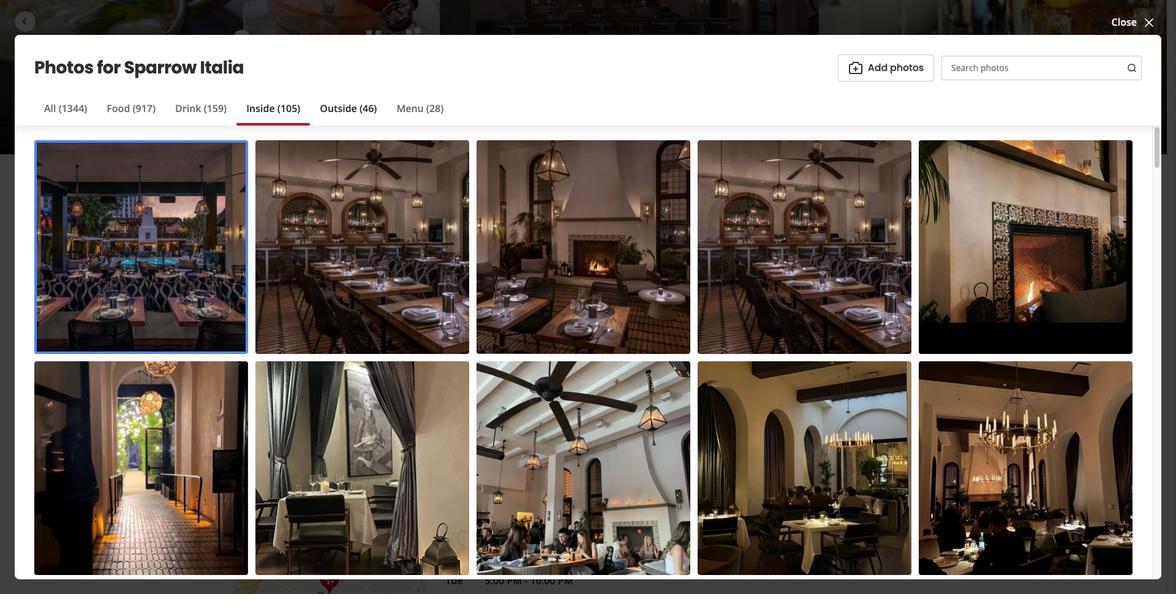 Task type: locate. For each thing, give the bounding box(es) containing it.
20
[[668, 421, 678, 433]]

make
[[779, 227, 805, 241]]

see hours link
[[365, 115, 411, 130]]

0 horizontal spatial menu
[[233, 246, 267, 263]]

0 vertical spatial menu
[[649, 278, 677, 292]]

menu inside 'element'
[[233, 246, 267, 263]]

2 vertical spatial -
[[525, 574, 528, 588]]

photo of sparrow italia - los angeles, ca, us. old fashions x 2 image
[[819, 0, 1167, 154]]

0 vertical spatial 5:00 pm - 10:00 pm
[[485, 554, 573, 568]]

tab list containing all (1344)
[[34, 101, 454, 125]]

all
[[44, 102, 56, 115]]

0 vertical spatial menu
[[397, 102, 424, 115]]

5:00 right tue
[[485, 574, 504, 588]]

grilled octopus 16 photos
[[490, 407, 566, 433]]

0 vertical spatial closed
[[233, 115, 265, 129]]

pizza inside wagyu alla vodka pizza 17 photos
[[453, 407, 478, 420]]

-
[[309, 115, 312, 129], [525, 554, 528, 568], [525, 574, 528, 588]]

(28)
[[426, 102, 444, 115]]

5:00 right mon
[[485, 554, 504, 568]]

closed down inside on the left
[[233, 115, 265, 129]]

1 vertical spatial add
[[375, 185, 395, 199]]

photos up all (1344)
[[34, 56, 93, 79]]

1 vertical spatial closed
[[634, 554, 666, 568]]

2 reviews from the left
[[425, 421, 457, 433]]

photos for sparrow italia
[[34, 56, 244, 79]]

marrow
[[263, 407, 302, 420]]

menu inside "link"
[[300, 456, 328, 471]]

0 vertical spatial next image
[[1135, 14, 1150, 29]]

1 vertical spatial 5:00 pm - 10:00 pm
[[485, 574, 573, 588]]

5:00 pm - 10:00 pm for mon
[[485, 554, 573, 568]]

next image for previous image in the left bottom of the page
[[669, 341, 683, 355]]

939
[[721, 363, 737, 377]]

all (1344)
[[44, 102, 87, 115]]

1 horizontal spatial menu
[[397, 102, 424, 115]]

pizza
[[453, 407, 478, 420], [653, 407, 678, 420]]

1 horizontal spatial menu
[[649, 278, 677, 292]]

photo of sparrow italia - los angeles, ca, us. gnocchi image
[[0, 0, 243, 154]]

for
[[97, 56, 121, 79]]

0 horizontal spatial next image
[[669, 341, 683, 355]]

tue
[[446, 574, 463, 588]]

photos inside bone marrow agnolotti 17 photos
[[248, 421, 276, 433]]

21 reviews
[[413, 421, 457, 433]]

italia up (159)
[[200, 56, 244, 79]]

reviews down vodka
[[425, 421, 457, 433]]

next image inside menu 'element'
[[669, 341, 683, 355]]

24 star v2 image
[[243, 185, 258, 200]]

0 vertical spatial 10:00
[[315, 115, 340, 129]]

wagyu alla vodka pizza 17 photos
[[363, 407, 478, 433]]

sparrow
[[233, 21, 359, 62], [124, 56, 197, 79]]

italian
[[333, 93, 365, 107]]

add for add photo
[[375, 185, 395, 199]]

2 vertical spatial 5:00
[[485, 574, 504, 588]]

view
[[604, 278, 627, 292]]

accepting reservations
[[758, 195, 875, 209]]

bone marrow agnolotti image
[[236, 304, 348, 396]]

menu up the popular
[[233, 246, 267, 263]]

24 close v2 image
[[1142, 15, 1157, 30]]

3 reviews from the left
[[552, 421, 584, 433]]

tab list
[[34, 101, 454, 125]]

photos down truffle
[[630, 421, 658, 433]]

photos
[[34, 56, 93, 79], [248, 421, 276, 433], [375, 421, 403, 433], [502, 421, 530, 433], [630, 421, 658, 433]]

1 horizontal spatial next image
[[1135, 14, 1150, 29]]

write
[[263, 185, 288, 199]]

200
[[823, 363, 840, 377]]

- for mon
[[525, 554, 528, 568]]

17 down bone
[[236, 421, 245, 433]]

1 5:00 pm - 10:00 pm from the top
[[485, 554, 573, 568]]

1 vertical spatial next image
[[669, 341, 683, 355]]

sparrow up 4 star rating "image"
[[233, 21, 359, 62]]

drink (159)
[[175, 102, 227, 115]]

menu (28)
[[397, 102, 444, 115]]

(213)
[[721, 314, 744, 327]]

0 horizontal spatial 17
[[236, 421, 245, 433]]

25 reviews
[[540, 421, 584, 433]]

menu
[[649, 278, 677, 292], [300, 456, 328, 471]]

- for tue
[[525, 574, 528, 588]]

view full menu
[[604, 278, 677, 292]]

closed inside the location & hours element
[[634, 554, 666, 568]]

5:00 pm - 10:00 pm
[[485, 554, 573, 568], [485, 574, 573, 588]]

photos down bone
[[248, 421, 276, 433]]

add right 24 camera v2 image
[[375, 185, 395, 199]]

photos inside wagyu alla vodka pizza 17 photos
[[375, 421, 403, 433]]

closed left the now
[[634, 554, 666, 568]]

2 5:00 pm - 10:00 pm from the top
[[485, 574, 573, 588]]

2 pizza from the left
[[653, 407, 678, 420]]

0 horizontal spatial pizza
[[453, 407, 478, 420]]

17 down wagyu
[[363, 421, 373, 433]]

1 vertical spatial menu
[[233, 246, 267, 263]]

photo of sparrow italia - los angeles, ca, us. sparrow bar. image
[[440, 0, 819, 154]]

2 vertical spatial 10:00
[[530, 574, 555, 588]]

website menu link
[[233, 450, 339, 477]]

reviews right '20'
[[680, 421, 712, 433]]

italian link
[[333, 93, 365, 107]]

italia up mediterranean link at the left top of page
[[365, 21, 441, 62]]

(917)
[[133, 102, 156, 115]]

reviews down agnolotti
[[297, 421, 330, 433]]

10:00
[[315, 115, 340, 129], [530, 554, 555, 568], [530, 574, 555, 588]]

next image up search icon
[[1135, 14, 1150, 29]]

add
[[868, 60, 888, 75], [375, 185, 395, 199]]

$$$
[[300, 93, 317, 107]]

menu inside tab list
[[397, 102, 424, 115]]

10:00 for mon
[[530, 554, 555, 568]]

see hours
[[370, 117, 405, 127]]

1 horizontal spatial 17
[[363, 421, 373, 433]]

photos down grilled
[[502, 421, 530, 433]]

previous image
[[241, 341, 254, 355]]

1 vertical spatial 5:00
[[485, 554, 504, 568]]

2 17 from the left
[[363, 421, 373, 433]]

1 horizontal spatial pizza
[[653, 407, 678, 420]]

italia
[[365, 21, 441, 62], [200, 56, 244, 79]]

menu up "hours" at the left of page
[[397, 102, 424, 115]]

menu
[[397, 102, 424, 115], [233, 246, 267, 263]]

location & hours
[[233, 517, 335, 534]]

wagyu alla vodka pizza image
[[363, 304, 476, 396]]

pizza right vodka
[[453, 407, 478, 420]]

(159)
[[204, 102, 227, 115]]

reviews for alla
[[425, 421, 457, 433]]

next image left get
[[669, 341, 683, 355]]

photos down wagyu
[[375, 421, 403, 433]]

reviews for marrow
[[297, 421, 330, 433]]

0 horizontal spatial add
[[375, 185, 395, 199]]

14
[[618, 421, 628, 433]]

0 horizontal spatial menu
[[300, 456, 328, 471]]

1 horizontal spatial closed
[[634, 554, 666, 568]]

17
[[236, 421, 245, 433], [363, 421, 373, 433]]

1 vertical spatial menu
[[300, 456, 328, 471]]

los
[[843, 363, 859, 377]]

drink
[[175, 102, 201, 115]]

20 reviews
[[668, 421, 712, 433]]

1 horizontal spatial add
[[868, 60, 888, 75]]

(213) 603-9871
[[721, 314, 788, 327]]

16
[[490, 421, 500, 433]]

a
[[290, 185, 297, 199]]

5:00
[[269, 115, 289, 129], [485, 554, 504, 568], [485, 574, 504, 588]]

menu right website
[[300, 456, 328, 471]]

food (917)
[[107, 102, 156, 115]]

make reservation
[[779, 227, 865, 241]]

accepting
[[758, 195, 809, 209]]

claimed
[[245, 93, 284, 107]]

add right the 24 add photo v2
[[868, 60, 888, 75]]

1 vertical spatial 10:00
[[530, 554, 555, 568]]

reviews
[[297, 421, 330, 433], [425, 421, 457, 433], [552, 421, 584, 433], [680, 421, 712, 433]]

5:00 down inside (105)
[[269, 115, 289, 129]]

0 vertical spatial add
[[868, 60, 888, 75]]

1 pizza from the left
[[453, 407, 478, 420]]

outside (46)
[[320, 102, 377, 115]]

4 reviews from the left
[[680, 421, 712, 433]]

next image
[[1135, 14, 1150, 29], [669, 341, 683, 355]]

figueroa
[[748, 363, 789, 377]]

angeles,
[[721, 378, 760, 391]]

photos inside truffle pizza 14 photos
[[630, 421, 658, 433]]

1 vertical spatial -
[[525, 554, 528, 568]]

(1344)
[[59, 102, 87, 115]]

pizza inside truffle pizza 14 photos
[[653, 407, 678, 420]]

1 17 from the left
[[236, 421, 245, 433]]

next image for previous icon
[[1135, 14, 1150, 29]]

1 reviews from the left
[[297, 421, 330, 433]]

menu left 14 chevron right outline image
[[649, 278, 677, 292]]

add for add photos
[[868, 60, 888, 75]]

pizza up '20'
[[653, 407, 678, 420]]

reservations
[[811, 195, 875, 209]]

0 horizontal spatial closed
[[233, 115, 265, 129]]

pm
[[292, 115, 307, 129], [342, 115, 358, 129], [507, 554, 522, 568], [558, 554, 573, 568], [507, 574, 522, 588], [558, 574, 573, 588]]

sparrow up (917)
[[124, 56, 197, 79]]

full
[[630, 278, 646, 292]]

reviews right 25
[[552, 421, 584, 433]]



Task type: vqa. For each thing, say whether or not it's contained in the screenshot.
Closed now on the right
yes



Task type: describe. For each thing, give the bounding box(es) containing it.
popular dishes
[[233, 278, 306, 292]]

mediterranean
[[370, 93, 444, 107]]

1 horizontal spatial sparrow
[[233, 21, 359, 62]]

24 external link v2 image
[[909, 278, 924, 293]]

website
[[258, 456, 297, 471]]

website menu
[[258, 456, 328, 471]]

24 share v2 image
[[452, 185, 466, 200]]

dishes
[[274, 278, 306, 292]]

alla
[[398, 407, 417, 420]]

wagyu
[[363, 407, 396, 420]]

17 inside wagyu alla vodka pizza 17 photos
[[363, 421, 373, 433]]

sparrow italia
[[233, 21, 441, 62]]

truffle pizza image
[[618, 304, 731, 396]]

review
[[299, 185, 331, 199]]

inside (105)
[[246, 102, 300, 115]]

save
[[545, 185, 569, 199]]

603-
[[746, 314, 766, 327]]

0 vertical spatial -
[[309, 115, 312, 129]]

24 camera v2 image
[[356, 185, 370, 200]]

location
[[233, 517, 285, 534]]

s
[[740, 363, 745, 377]]

add photos link
[[838, 54, 934, 81]]

photos
[[890, 60, 924, 75]]

now
[[668, 554, 688, 568]]

0 horizontal spatial italia
[[200, 56, 244, 79]]

map image
[[233, 549, 426, 594]]

mon
[[446, 554, 467, 568]]

(46)
[[360, 102, 377, 115]]

16 external link v2 image
[[244, 458, 253, 468]]

reviews for octopus
[[552, 421, 584, 433]]

directions
[[740, 349, 790, 362]]

ca
[[763, 378, 775, 391]]

get
[[721, 349, 738, 362]]

1 horizontal spatial italia
[[365, 21, 441, 62]]

5:00 for tue
[[485, 574, 504, 588]]

25
[[540, 421, 550, 433]]

add photos
[[868, 60, 924, 75]]

0 vertical spatial 5:00
[[269, 115, 289, 129]]

search image
[[1127, 63, 1137, 73]]

33 reviews
[[285, 421, 330, 433]]

inside
[[246, 102, 275, 115]]

5:00 pm - 10:00 pm for tue
[[485, 574, 573, 588]]

menu for menu (28)
[[397, 102, 424, 115]]

share
[[471, 185, 500, 199]]

save button
[[515, 179, 579, 206]]

photo of sparrow italia - los angeles, ca, us. molise. italian chili infused el tesoro blanco, lime, agave, mango fire water, yuzu, blood orange, aleo, cilantro, smoked chili and fire. image
[[243, 0, 440, 154]]

popular
[[233, 278, 272, 292]]

bone
[[236, 407, 260, 420]]

17 inside bone marrow agnolotti 17 photos
[[236, 421, 245, 433]]

octopus
[[525, 407, 566, 420]]

bone marrow agnolotti 17 photos
[[236, 407, 349, 433]]

closed 5:00 pm - 10:00 pm
[[233, 115, 358, 129]]

get directions 939 s figueroa st. ste 200 los angeles, ca 90015
[[721, 349, 859, 391]]

photos inside grilled octopus 16 photos
[[502, 421, 530, 433]]

reservation
[[808, 227, 865, 241]]

close
[[1112, 16, 1137, 29]]

,
[[365, 93, 367, 107]]

sparrowdtla.com
[[721, 279, 804, 292]]

photo
[[397, 185, 426, 199]]

hours
[[299, 517, 335, 534]]

share button
[[441, 179, 510, 206]]

10:00 for tue
[[530, 574, 555, 588]]

Search photos text field
[[942, 56, 1142, 80]]

truffle
[[618, 407, 651, 420]]

24 phone v2 image
[[909, 313, 924, 328]]

vodka
[[420, 407, 450, 420]]

33
[[285, 421, 295, 433]]

9871
[[766, 314, 788, 327]]

menu for menu
[[233, 246, 267, 263]]

24 add photo v2 image
[[848, 60, 863, 75]]

&
[[288, 517, 297, 534]]

grilled
[[490, 407, 523, 420]]

grilled octopus image
[[490, 304, 603, 396]]

mediterranean link
[[370, 93, 444, 107]]

previous image
[[17, 14, 32, 29]]

italian , mediterranean
[[333, 93, 444, 107]]

st.
[[792, 363, 804, 377]]

truffle pizza 14 photos
[[618, 407, 678, 433]]

write a review link
[[233, 179, 340, 206]]

5:00 for mon
[[485, 554, 504, 568]]

24 directions v2 image
[[909, 363, 924, 377]]

21
[[413, 421, 423, 433]]

closed for closed now
[[634, 554, 666, 568]]

sparrowdtla.com link
[[721, 279, 804, 292]]

0 horizontal spatial sparrow
[[124, 56, 197, 79]]

hours
[[385, 117, 405, 127]]

make reservation link
[[721, 221, 924, 248]]

90015
[[778, 378, 806, 391]]

14 chevron right outline image
[[682, 281, 691, 289]]

closed for closed 5:00 pm - 10:00 pm
[[233, 115, 265, 129]]

close button
[[1112, 15, 1157, 30]]

see
[[370, 117, 383, 127]]

closed now
[[634, 554, 688, 568]]

4 star rating image
[[233, 63, 341, 83]]

24 save outline v2 image
[[525, 185, 540, 200]]

food
[[107, 102, 130, 115]]

(105)
[[277, 102, 300, 115]]

ste
[[806, 363, 821, 377]]

menu element
[[214, 225, 733, 477]]

reviews for pizza
[[680, 421, 712, 433]]

get directions link
[[721, 349, 790, 362]]

location & hours element
[[214, 497, 718, 594]]



